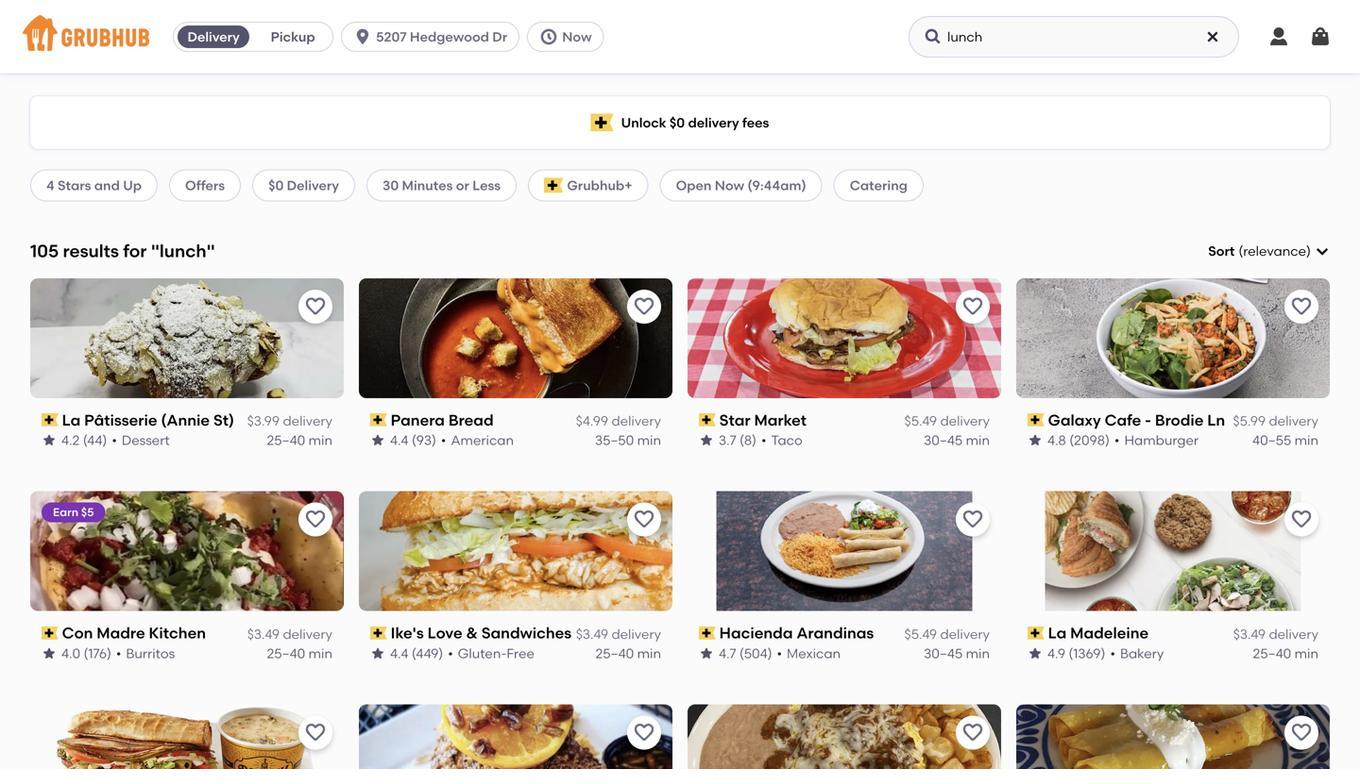 Task type: describe. For each thing, give the bounding box(es) containing it.
25–40 for la madeleine
[[1253, 646, 1292, 662]]

(93)
[[412, 433, 436, 449]]

4 stars and up
[[46, 177, 142, 193]]

star market
[[720, 411, 807, 430]]

$5.49 for hacienda arandinas
[[905, 627, 937, 643]]

gluten-
[[458, 646, 507, 662]]

subscription pass image for con madre kitchen
[[42, 627, 58, 640]]

30–45 min for hacienda arandinas
[[924, 646, 990, 662]]

star icon image for galaxy cafe - brodie ln
[[1028, 433, 1043, 448]]

pickup
[[271, 29, 315, 45]]

love
[[428, 625, 463, 643]]

• mexican
[[777, 646, 841, 662]]

free
[[507, 646, 535, 662]]

$5.99
[[1233, 413, 1266, 429]]

grubhub plus flag logo image for grubhub+
[[544, 178, 563, 193]]

&
[[466, 625, 478, 643]]

hacienda arandinas
[[720, 625, 874, 643]]

0 horizontal spatial $0
[[268, 177, 284, 193]]

casa garcia's mexican restaurant logo image
[[688, 705, 1001, 770]]

subscription pass image for la madeleine
[[1028, 627, 1044, 640]]

star icon image for hacienda arandinas
[[699, 647, 714, 662]]

la pâtisserie (annie st) logo image
[[30, 278, 344, 398]]

25–40 min for ike's love & sandwiches
[[596, 646, 661, 662]]

$3.49 delivery for ike's love & sandwiches
[[576, 627, 661, 643]]

st)
[[213, 411, 234, 430]]

4.4 (93)
[[390, 433, 436, 449]]

panera
[[391, 411, 445, 430]]

• for love
[[448, 646, 453, 662]]

• for pâtisserie
[[112, 433, 117, 449]]

$3.99
[[247, 413, 280, 429]]

$5.49 delivery for hacienda arandinas
[[905, 627, 990, 643]]

la madeleine logo image
[[1016, 492, 1330, 612]]

arandinas
[[797, 625, 874, 643]]

subscription pass image for ike's love & sandwiches
[[370, 627, 387, 640]]

25–40 min for la pâtisserie (annie st)
[[267, 433, 333, 449]]

$5.49 for star market
[[905, 413, 937, 429]]

for
[[123, 241, 147, 262]]

save this restaurant button for panera bread logo
[[627, 290, 661, 324]]

4.0
[[61, 646, 80, 662]]

save this restaurant image for galaxy cafe - brodie ln
[[1290, 295, 1313, 318]]

40–55 min
[[1253, 433, 1319, 449]]

save this restaurant button for the potbelly sandwich works logo
[[299, 717, 333, 751]]

• for market
[[761, 433, 767, 449]]

(44)
[[83, 433, 107, 449]]

catering
[[850, 177, 908, 193]]

105
[[30, 241, 59, 262]]

$3.49 delivery for con madre kitchen
[[247, 627, 333, 643]]

subscription pass image for panera bread
[[370, 414, 387, 427]]

unlock $0 delivery fees
[[621, 115, 769, 131]]

30–45 for hacienda arandinas
[[924, 646, 963, 662]]

save this restaurant image for panera bread
[[633, 295, 656, 318]]

1 horizontal spatial delivery
[[287, 177, 339, 193]]

-
[[1145, 411, 1152, 430]]

$5
[[81, 506, 94, 520]]

up
[[123, 177, 142, 193]]

• burritos
[[116, 646, 175, 662]]

brodie
[[1155, 411, 1204, 430]]

madre
[[97, 625, 145, 643]]

Search for food, convenience, alcohol... search field
[[909, 16, 1239, 58]]

• for madeleine
[[1110, 646, 1116, 662]]

delivery for hacienda arandinas
[[940, 627, 990, 643]]

madeleine
[[1070, 625, 1149, 643]]

25–40 for con madre kitchen
[[267, 646, 305, 662]]

• for madre
[[116, 646, 121, 662]]

4.7
[[719, 646, 736, 662]]

delivery for star market
[[940, 413, 990, 429]]

or
[[456, 177, 469, 193]]

1 horizontal spatial svg image
[[1205, 29, 1220, 44]]

main navigation navigation
[[0, 0, 1360, 74]]

4.0 (176)
[[61, 646, 111, 662]]

save this restaurant image for hideaway kitchen & bar logo on the left of the page
[[633, 722, 656, 745]]

4.4 for ike's love & sandwiches
[[390, 646, 409, 662]]

subscription pass image for star market
[[699, 414, 716, 427]]

galaxy cafe - brodie ln logo image
[[1016, 278, 1330, 398]]

save this restaurant image for "hacienda arandinas logo"
[[962, 509, 984, 532]]

relevance
[[1243, 243, 1307, 259]]

grubhub plus flag logo image for unlock $0 delivery fees
[[591, 114, 614, 132]]

none field containing sort
[[1208, 242, 1330, 261]]

35–50
[[595, 433, 634, 449]]

$3.99 delivery
[[247, 413, 333, 429]]

results
[[63, 241, 119, 262]]

hideaway kitchen & bar logo image
[[359, 705, 673, 770]]

$4.99 delivery
[[576, 413, 661, 429]]

1 horizontal spatial $0
[[670, 115, 685, 131]]

• bakery
[[1110, 646, 1164, 662]]

star
[[720, 411, 751, 430]]

(1369)
[[1069, 646, 1106, 662]]

4.2
[[61, 433, 80, 449]]

• for bread
[[441, 433, 446, 449]]

(9:44am)
[[748, 177, 806, 193]]

potbelly sandwich works logo image
[[30, 705, 344, 770]]

svg image inside 5207 hedgewood dr button
[[353, 27, 372, 46]]

open now (9:44am)
[[676, 177, 806, 193]]

3.7 (8)
[[719, 433, 757, 449]]

unlock
[[621, 115, 667, 131]]

4.4 (449)
[[390, 646, 443, 662]]

• american
[[441, 433, 514, 449]]

and
[[94, 177, 120, 193]]

• taco
[[761, 433, 803, 449]]

$5.99 delivery
[[1233, 413, 1319, 429]]

burritos
[[126, 646, 175, 662]]

delivery inside delivery button
[[187, 29, 240, 45]]

delivery for panera bread
[[612, 413, 661, 429]]

sort
[[1208, 243, 1235, 259]]

galaxy
[[1048, 411, 1101, 430]]

min for con madre kitchen
[[309, 646, 333, 662]]

bakery
[[1120, 646, 1164, 662]]

min for la pâtisserie (annie st)
[[309, 433, 333, 449]]

$3.49 delivery for la madeleine
[[1233, 627, 1319, 643]]

30 minutes or less
[[383, 177, 501, 193]]

delivery for ike's love & sandwiches
[[612, 627, 661, 643]]

panera bread logo image
[[359, 278, 673, 398]]

min for star market
[[966, 433, 990, 449]]

pickup button
[[253, 22, 333, 52]]

"lunch"
[[151, 241, 215, 262]]

la for la pâtisserie (annie st)
[[62, 411, 81, 430]]

taco
[[771, 433, 803, 449]]

la for la madeleine
[[1048, 625, 1067, 643]]

25–40 min for la madeleine
[[1253, 646, 1319, 662]]



Task type: vqa. For each thing, say whether or not it's contained in the screenshot.


Task type: locate. For each thing, give the bounding box(es) containing it.
papalote taco house logo image
[[1016, 705, 1330, 770]]

4
[[46, 177, 54, 193]]

(449)
[[412, 646, 443, 662]]

0 horizontal spatial $3.49 delivery
[[247, 627, 333, 643]]

0 vertical spatial $5.49 delivery
[[905, 413, 990, 429]]

0 horizontal spatial svg image
[[924, 27, 943, 46]]

hacienda
[[720, 625, 793, 643]]

105 results for "lunch"
[[30, 241, 215, 262]]

30
[[383, 177, 399, 193]]

0 vertical spatial grubhub plus flag logo image
[[591, 114, 614, 132]]

1 vertical spatial 4.4
[[390, 646, 409, 662]]

subscription pass image for galaxy cafe - brodie ln
[[1028, 414, 1044, 427]]

delivery left pickup button
[[187, 29, 240, 45]]

subscription pass image left la madeleine on the right
[[1028, 627, 1044, 640]]

0 horizontal spatial subscription pass image
[[699, 414, 716, 427]]

save this restaurant button for ike's love & sandwiches logo
[[627, 503, 661, 537]]

less
[[473, 177, 501, 193]]

2 horizontal spatial $3.49
[[1233, 627, 1266, 643]]

1 horizontal spatial la
[[1048, 625, 1067, 643]]

1 30–45 min from the top
[[924, 433, 990, 449]]

5207 hedgewood dr button
[[341, 22, 527, 52]]

save this restaurant button for hideaway kitchen & bar logo on the left of the page
[[627, 717, 661, 751]]

0 vertical spatial $5.49
[[905, 413, 937, 429]]

hedgewood
[[410, 29, 489, 45]]

save this restaurant button
[[299, 290, 333, 324], [627, 290, 661, 324], [956, 290, 990, 324], [1285, 290, 1319, 324], [299, 503, 333, 537], [627, 503, 661, 537], [956, 503, 990, 537], [1285, 503, 1319, 537], [299, 717, 333, 751], [627, 717, 661, 751], [956, 717, 990, 751], [1285, 717, 1319, 751]]

svg image
[[924, 27, 943, 46], [1205, 29, 1220, 44], [1315, 244, 1330, 259]]

$3.49 for la madeleine
[[1233, 627, 1266, 643]]

2 30–45 min from the top
[[924, 646, 990, 662]]

4.4
[[390, 433, 409, 449], [390, 646, 409, 662]]

ike's love & sandwiches logo image
[[359, 492, 673, 612]]

• down 'madeleine'
[[1110, 646, 1116, 662]]

$0 right offers
[[268, 177, 284, 193]]

0 vertical spatial 4.4
[[390, 433, 409, 449]]

4.4 left (93)
[[390, 433, 409, 449]]

40–55
[[1253, 433, 1292, 449]]

(2098)
[[1070, 433, 1110, 449]]

delivery for la madeleine
[[1269, 627, 1319, 643]]

star icon image
[[42, 433, 57, 448], [370, 433, 385, 448], [699, 433, 714, 448], [1028, 433, 1043, 448], [42, 647, 57, 662], [370, 647, 385, 662], [699, 647, 714, 662], [1028, 647, 1043, 662]]

1 $5.49 delivery from the top
[[905, 413, 990, 429]]

3.7
[[719, 433, 736, 449]]

0 vertical spatial $0
[[670, 115, 685, 131]]

panera bread
[[391, 411, 494, 430]]

2 subscription pass image from the left
[[1028, 414, 1044, 427]]

star icon image for panera bread
[[370, 433, 385, 448]]

la up 4.2
[[62, 411, 81, 430]]

(annie
[[161, 411, 210, 430]]

save this restaurant image
[[304, 509, 327, 532], [962, 509, 984, 532], [1290, 509, 1313, 532], [633, 722, 656, 745], [962, 722, 984, 745], [1290, 722, 1313, 745]]

• right (44)
[[112, 433, 117, 449]]

1 horizontal spatial subscription pass image
[[1028, 414, 1044, 427]]

0 vertical spatial 30–45
[[924, 433, 963, 449]]

$5.49 delivery
[[905, 413, 990, 429], [905, 627, 990, 643]]

• for arandinas
[[777, 646, 782, 662]]

4.4 down ike's
[[390, 646, 409, 662]]

min for panera bread
[[637, 433, 661, 449]]

con madre kitchen logo image
[[30, 492, 344, 612]]

offers
[[185, 177, 225, 193]]

star icon image for la madeleine
[[1028, 647, 1043, 662]]

5207 hedgewood dr
[[376, 29, 507, 45]]

ike's
[[391, 625, 424, 643]]

2 horizontal spatial svg image
[[1315, 244, 1330, 259]]

0 horizontal spatial grubhub plus flag logo image
[[544, 178, 563, 193]]

subscription pass image left hacienda
[[699, 627, 716, 640]]

1 $3.49 from the left
[[247, 627, 280, 643]]

5207
[[376, 29, 407, 45]]

2 $5.49 from the top
[[905, 627, 937, 643]]

save this restaurant button for star market logo
[[956, 290, 990, 324]]

0 vertical spatial 30–45 min
[[924, 433, 990, 449]]

la pâtisserie (annie st)
[[62, 411, 234, 430]]

• right (504) in the right of the page
[[777, 646, 782, 662]]

1 vertical spatial grubhub plus flag logo image
[[544, 178, 563, 193]]

0 vertical spatial delivery
[[187, 29, 240, 45]]

1 vertical spatial 30–45 min
[[924, 646, 990, 662]]

hamburger
[[1125, 433, 1199, 449]]

• down 'cafe' on the right bottom of the page
[[1115, 433, 1120, 449]]

• down love
[[448, 646, 453, 662]]

(176)
[[84, 646, 111, 662]]

1 $5.49 from the top
[[905, 413, 937, 429]]

1 vertical spatial delivery
[[287, 177, 339, 193]]

25–40 min for con madre kitchen
[[267, 646, 333, 662]]

subscription pass image left the pâtisserie
[[42, 414, 58, 427]]

• down madre
[[116, 646, 121, 662]]

30–45 min for star market
[[924, 433, 990, 449]]

subscription pass image for la pâtisserie (annie st)
[[42, 414, 58, 427]]

25–40 for la pâtisserie (annie st)
[[267, 433, 305, 449]]

1 horizontal spatial $3.49 delivery
[[576, 627, 661, 643]]

save this restaurant image
[[304, 295, 327, 318], [633, 295, 656, 318], [962, 295, 984, 318], [1290, 295, 1313, 318], [633, 509, 656, 532], [304, 722, 327, 745]]

save this restaurant image for papalote taco house logo
[[1290, 722, 1313, 745]]

• hamburger
[[1115, 433, 1199, 449]]

bread
[[449, 411, 494, 430]]

• right (93)
[[441, 433, 446, 449]]

dessert
[[122, 433, 170, 449]]

min for galaxy cafe - brodie ln
[[1295, 433, 1319, 449]]

4.4 for panera bread
[[390, 433, 409, 449]]

0 horizontal spatial la
[[62, 411, 81, 430]]

4.8
[[1048, 433, 1066, 449]]

• dessert
[[112, 433, 170, 449]]

hacienda arandinas logo image
[[688, 492, 1001, 612]]

delivery for galaxy cafe - brodie ln
[[1269, 413, 1319, 429]]

2 horizontal spatial $3.49 delivery
[[1233, 627, 1319, 643]]

now right "dr" at the top left of page
[[562, 29, 592, 45]]

$3.49 delivery
[[247, 627, 333, 643], [576, 627, 661, 643], [1233, 627, 1319, 643]]

kitchen
[[149, 625, 206, 643]]

• right "(8)"
[[761, 433, 767, 449]]

earn $5
[[53, 506, 94, 520]]

0 vertical spatial la
[[62, 411, 81, 430]]

star icon image for con madre kitchen
[[42, 647, 57, 662]]

now inside button
[[562, 29, 592, 45]]

ike's love & sandwiches
[[391, 625, 572, 643]]

subscription pass image left star
[[699, 414, 716, 427]]

2 4.4 from the top
[[390, 646, 409, 662]]

(504)
[[740, 646, 772, 662]]

2 $5.49 delivery from the top
[[905, 627, 990, 643]]

mexican
[[787, 646, 841, 662]]

star icon image left 4.4 (93)
[[370, 433, 385, 448]]

delivery for con madre kitchen
[[283, 627, 333, 643]]

now
[[562, 29, 592, 45], [715, 177, 744, 193]]

1 30–45 from the top
[[924, 433, 963, 449]]

save this restaurant image for ike's love & sandwiches
[[633, 509, 656, 532]]

None field
[[1208, 242, 1330, 261]]

cafe
[[1105, 411, 1141, 430]]

1 vertical spatial la
[[1048, 625, 1067, 643]]

3 $3.49 delivery from the left
[[1233, 627, 1319, 643]]

0 horizontal spatial now
[[562, 29, 592, 45]]

save this restaurant button for the la pâtisserie (annie st) logo
[[299, 290, 333, 324]]

min for hacienda arandinas
[[966, 646, 990, 662]]

svg image
[[1268, 26, 1290, 48], [1309, 26, 1332, 48], [353, 27, 372, 46], [540, 27, 558, 46]]

sort ( relevance )
[[1208, 243, 1311, 259]]

1 4.4 from the top
[[390, 433, 409, 449]]

star icon image left 3.7
[[699, 433, 714, 448]]

2 $3.49 from the left
[[576, 627, 608, 643]]

$0 delivery
[[268, 177, 339, 193]]

con
[[62, 625, 93, 643]]

4.9 (1369)
[[1048, 646, 1106, 662]]

save this restaurant button for la madeleine logo
[[1285, 503, 1319, 537]]

35–50 min
[[595, 433, 661, 449]]

$0
[[670, 115, 685, 131], [268, 177, 284, 193]]

pâtisserie
[[84, 411, 157, 430]]

• gluten-free
[[448, 646, 535, 662]]

1 $3.49 delivery from the left
[[247, 627, 333, 643]]

star icon image left 4.0
[[42, 647, 57, 662]]

now button
[[527, 22, 612, 52]]

grubhub+
[[567, 177, 633, 193]]

4.2 (44)
[[61, 433, 107, 449]]

0 vertical spatial now
[[562, 29, 592, 45]]

save this restaurant image for la pâtisserie (annie st)
[[304, 295, 327, 318]]

save this restaurant image for star market
[[962, 295, 984, 318]]

• for cafe
[[1115, 433, 1120, 449]]

grubhub plus flag logo image left unlock
[[591, 114, 614, 132]]

la up 4.9
[[1048, 625, 1067, 643]]

3 $3.49 from the left
[[1233, 627, 1266, 643]]

grubhub plus flag logo image left grubhub+
[[544, 178, 563, 193]]

1 vertical spatial 30–45
[[924, 646, 963, 662]]

save this restaurant image for la madeleine logo
[[1290, 509, 1313, 532]]

subscription pass image left galaxy
[[1028, 414, 1044, 427]]

la
[[62, 411, 81, 430], [1048, 625, 1067, 643]]

dr
[[492, 29, 507, 45]]

$0 right unlock
[[670, 115, 685, 131]]

$4.99
[[576, 413, 608, 429]]

minutes
[[402, 177, 453, 193]]

american
[[451, 433, 514, 449]]

galaxy cafe - brodie ln
[[1048, 411, 1225, 430]]

fees
[[742, 115, 769, 131]]

$3.49 for ike's love & sandwiches
[[576, 627, 608, 643]]

star icon image left 4.4 (449) on the left
[[370, 647, 385, 662]]

min for ike's love & sandwiches
[[637, 646, 661, 662]]

stars
[[58, 177, 91, 193]]

market
[[754, 411, 807, 430]]

delivery button
[[174, 22, 253, 52]]

4.9
[[1048, 646, 1066, 662]]

subscription pass image left ike's
[[370, 627, 387, 640]]

subscription pass image
[[42, 414, 58, 427], [370, 414, 387, 427], [42, 627, 58, 640], [370, 627, 387, 640], [699, 627, 716, 640], [1028, 627, 1044, 640]]

min
[[309, 433, 333, 449], [637, 433, 661, 449], [966, 433, 990, 449], [1295, 433, 1319, 449], [309, 646, 333, 662], [637, 646, 661, 662], [966, 646, 990, 662], [1295, 646, 1319, 662]]

save this restaurant button for "hacienda arandinas logo"
[[956, 503, 990, 537]]

2 $3.49 delivery from the left
[[576, 627, 661, 643]]

0 horizontal spatial delivery
[[187, 29, 240, 45]]

star icon image left 4.7
[[699, 647, 714, 662]]

svg image inside now button
[[540, 27, 558, 46]]

star icon image for la pâtisserie (annie st)
[[42, 433, 57, 448]]

save this restaurant button for galaxy cafe - brodie ln logo
[[1285, 290, 1319, 324]]

1 horizontal spatial grubhub plus flag logo image
[[591, 114, 614, 132]]

25–40 for ike's love & sandwiches
[[596, 646, 634, 662]]

delivery left '30'
[[287, 177, 339, 193]]

star icon image left 4.8
[[1028, 433, 1043, 448]]

star market logo image
[[688, 278, 1001, 398]]

1 vertical spatial now
[[715, 177, 744, 193]]

save this restaurant image for casa garcia's mexican restaurant logo
[[962, 722, 984, 745]]

0 horizontal spatial $3.49
[[247, 627, 280, 643]]

delivery for la pâtisserie (annie st)
[[283, 413, 333, 429]]

star icon image for star market
[[699, 433, 714, 448]]

(
[[1239, 243, 1243, 259]]

subscription pass image left panera
[[370, 414, 387, 427]]

•
[[112, 433, 117, 449], [441, 433, 446, 449], [761, 433, 767, 449], [1115, 433, 1120, 449], [116, 646, 121, 662], [448, 646, 453, 662], [777, 646, 782, 662], [1110, 646, 1116, 662]]

$5.49 delivery for star market
[[905, 413, 990, 429]]

$3.49 for con madre kitchen
[[247, 627, 280, 643]]

open
[[676, 177, 712, 193]]

save this restaurant button for casa garcia's mexican restaurant logo
[[956, 717, 990, 751]]

con madre kitchen
[[62, 625, 206, 643]]

1 vertical spatial $0
[[268, 177, 284, 193]]

min for la madeleine
[[1295, 646, 1319, 662]]

1 horizontal spatial now
[[715, 177, 744, 193]]

subscription pass image left con
[[42, 627, 58, 640]]

star icon image left 4.9
[[1028, 647, 1043, 662]]

grubhub plus flag logo image
[[591, 114, 614, 132], [544, 178, 563, 193]]

1 vertical spatial $5.49
[[905, 627, 937, 643]]

delivery
[[187, 29, 240, 45], [287, 177, 339, 193]]

subscription pass image for hacienda arandinas
[[699, 627, 716, 640]]

4.7 (504)
[[719, 646, 772, 662]]

star icon image left 4.2
[[42, 433, 57, 448]]

subscription pass image
[[699, 414, 716, 427], [1028, 414, 1044, 427]]

1 horizontal spatial $3.49
[[576, 627, 608, 643]]

1 subscription pass image from the left
[[699, 414, 716, 427]]

2 30–45 from the top
[[924, 646, 963, 662]]

save this restaurant button for papalote taco house logo
[[1285, 717, 1319, 751]]

la madeleine
[[1048, 625, 1149, 643]]

star icon image for ike's love & sandwiches
[[370, 647, 385, 662]]

1 vertical spatial $5.49 delivery
[[905, 627, 990, 643]]

earn
[[53, 506, 78, 520]]

30–45 for star market
[[924, 433, 963, 449]]

4.8 (2098)
[[1048, 433, 1110, 449]]

sandwiches
[[482, 625, 572, 643]]

)
[[1307, 243, 1311, 259]]

now right open
[[715, 177, 744, 193]]



